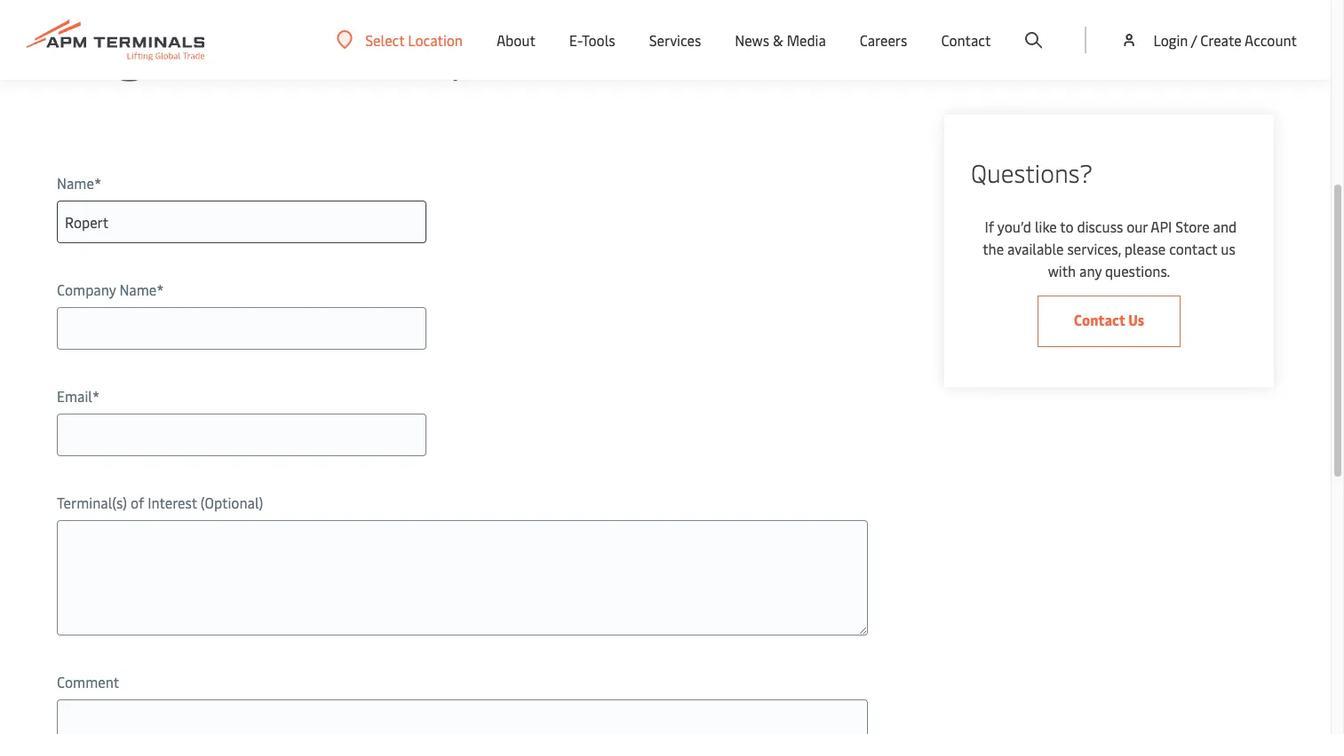 Task type: describe. For each thing, give the bounding box(es) containing it.
(optional)
[[201, 493, 263, 513]]

questions?
[[971, 155, 1093, 189]]

tools
[[582, 30, 615, 50]]

us
[[1221, 239, 1236, 259]]

of
[[131, 493, 144, 513]]

Terminal(s) of Interest (Optional) text field
[[57, 521, 868, 636]]

api inside if you'd like to discuss our api store and the available services, please contact us with any questions.
[[1151, 217, 1172, 236]]

company
[[57, 280, 116, 299]]

e-
[[569, 30, 582, 50]]

location
[[408, 30, 463, 49]]

e-tools
[[569, 30, 615, 50]]

select
[[365, 30, 405, 49]]

services
[[649, 30, 701, 50]]

comment
[[57, 673, 119, 692]]

like
[[1035, 217, 1057, 236]]

terminal(s)
[[57, 493, 127, 513]]

register
[[57, 13, 242, 84]]

about button
[[497, 0, 536, 80]]

careers button
[[860, 0, 907, 80]]

account
[[1245, 30, 1297, 50]]

/
[[1191, 30, 1197, 50]]

Name text field
[[57, 201, 426, 243]]

discuss
[[1077, 217, 1123, 236]]

terminal(s) of interest (optional)
[[57, 493, 263, 513]]

services button
[[649, 0, 701, 80]]

news
[[735, 30, 769, 50]]

&
[[773, 30, 783, 50]]

company name
[[57, 280, 157, 299]]

news & media
[[735, 30, 826, 50]]

Email email field
[[57, 414, 426, 457]]

if
[[985, 217, 994, 236]]

media
[[787, 30, 826, 50]]

1 horizontal spatial name
[[119, 280, 157, 299]]

updates
[[420, 13, 604, 84]]



Task type: locate. For each thing, give the bounding box(es) containing it.
login
[[1154, 30, 1188, 50]]

0 vertical spatial api
[[332, 13, 407, 84]]

email
[[57, 386, 92, 406]]

api left location
[[332, 13, 407, 84]]

e-tools button
[[569, 0, 615, 80]]

select location
[[365, 30, 463, 49]]

about
[[497, 30, 536, 50]]

interest
[[148, 493, 197, 513]]

please
[[1125, 239, 1166, 259]]

api
[[332, 13, 407, 84], [1151, 217, 1172, 236]]

if you'd like to discuss our api store and the available services, please contact us with any questions.
[[981, 217, 1237, 281]]

Company Name text field
[[57, 307, 426, 350]]

questions.
[[1105, 261, 1170, 281]]

news & media button
[[735, 0, 826, 80]]

careers
[[860, 30, 907, 50]]

1 vertical spatial api
[[1151, 217, 1172, 236]]

api right the our
[[1151, 217, 1172, 236]]

with
[[1048, 261, 1076, 281]]

0 vertical spatial name
[[57, 173, 94, 193]]

name
[[57, 173, 94, 193], [119, 280, 157, 299]]

login / create account
[[1154, 30, 1297, 50]]

and
[[1213, 217, 1237, 236]]

contact
[[941, 30, 991, 50]]

0 horizontal spatial name
[[57, 173, 94, 193]]

login / create account link
[[1121, 0, 1297, 80]]

create
[[1200, 30, 1242, 50]]

1 vertical spatial name
[[119, 280, 157, 299]]

any
[[1079, 261, 1102, 281]]

available
[[1007, 239, 1064, 259]]

register for api updates
[[57, 13, 604, 84]]

to
[[1060, 217, 1074, 236]]

the
[[983, 239, 1004, 259]]

for
[[255, 13, 320, 84]]

1 horizontal spatial api
[[1151, 217, 1172, 236]]

services,
[[1067, 239, 1121, 259]]

0 horizontal spatial api
[[332, 13, 407, 84]]

contact
[[1169, 239, 1217, 259]]

you'd
[[997, 217, 1031, 236]]

contact button
[[941, 0, 991, 80]]

select location button
[[337, 30, 463, 49]]

store
[[1176, 217, 1210, 236]]

our
[[1127, 217, 1148, 236]]



Task type: vqa. For each thing, say whether or not it's contained in the screenshot.
left name
yes



